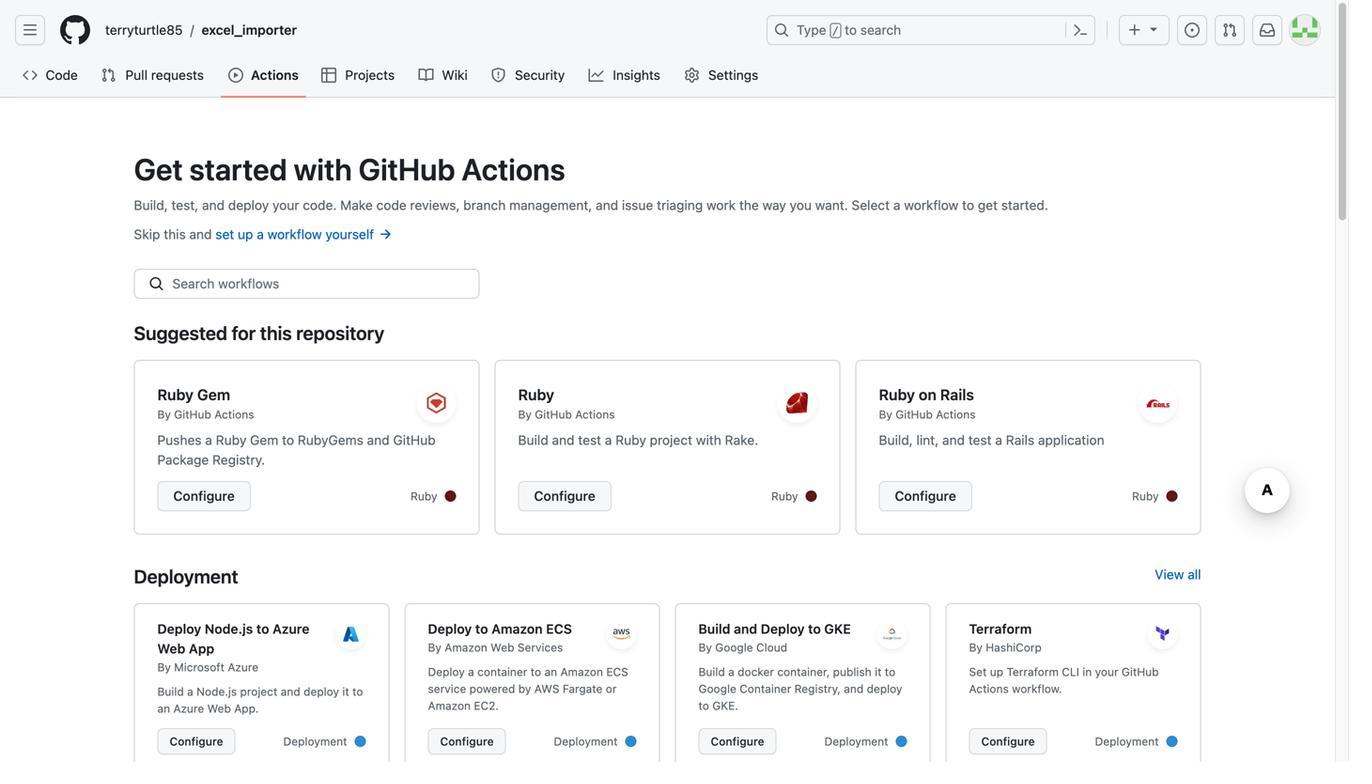 Task type: locate. For each thing, give the bounding box(es) containing it.
1 vertical spatial build,
[[879, 432, 913, 448]]

0 vertical spatial azure
[[273, 621, 310, 637]]

1 vertical spatial google
[[699, 682, 737, 696]]

ruby gem logo image
[[427, 392, 446, 414]]

to left get
[[963, 197, 975, 213]]

configure link down the lint,
[[879, 481, 973, 511]]

2 horizontal spatial deploy
[[867, 682, 903, 696]]

actions down on
[[936, 408, 976, 421]]

insights link
[[582, 61, 670, 89]]

to up container
[[476, 621, 488, 637]]

0 vertical spatial up
[[238, 227, 253, 242]]

web up container
[[491, 641, 515, 654]]

a right pushes
[[205, 432, 212, 448]]

it right publish
[[875, 666, 882, 679]]

and inside pushes a ruby gem to rubygems and github package registry.
[[367, 432, 390, 448]]

build for deploy node.js to azure web app
[[157, 685, 184, 698]]

0 vertical spatial an
[[545, 666, 558, 679]]

by up set
[[970, 641, 983, 654]]

build, left the lint,
[[879, 432, 913, 448]]

your
[[273, 197, 299, 213], [1096, 666, 1119, 679]]

actions inside ruby gem by             github actions
[[215, 408, 254, 421]]

github
[[359, 151, 455, 187], [174, 408, 211, 421], [535, 408, 572, 421], [896, 408, 933, 421], [393, 432, 436, 448], [1122, 666, 1159, 679]]

an up aws
[[545, 666, 558, 679]]

and right test,
[[202, 197, 225, 213]]

1 vertical spatial ecs
[[607, 666, 629, 679]]

configure down the lint,
[[895, 488, 957, 504]]

deploy to amazon ecs logo image
[[613, 629, 631, 640]]

1 vertical spatial project
[[240, 685, 278, 698]]

test down the ruby by             github actions
[[578, 432, 602, 448]]

build a node.js project and deploy it to an azure web app.
[[157, 685, 363, 715]]

a
[[894, 197, 901, 213], [257, 227, 264, 242], [205, 432, 212, 448], [605, 432, 612, 448], [996, 432, 1003, 448], [468, 666, 475, 679], [729, 666, 735, 679], [187, 685, 193, 698]]

ecs up "services"
[[546, 621, 572, 637]]

deploy node.js to azure web app by               microsoft azure
[[157, 621, 310, 674]]

build inside build a node.js project and deploy it to an azure web app.
[[157, 685, 184, 698]]

0 horizontal spatial project
[[240, 685, 278, 698]]

deploy inside "deploy node.js to azure web app by               microsoft azure"
[[157, 621, 201, 637]]

actions up registry.
[[215, 408, 254, 421]]

0 horizontal spatial test
[[578, 432, 602, 448]]

up
[[238, 227, 253, 242], [991, 666, 1004, 679]]

azure up build a node.js project and deploy it to an azure web app.
[[228, 661, 259, 674]]

Search workflows text field
[[134, 269, 480, 299]]

0 horizontal spatial azure
[[173, 702, 204, 715]]

1 horizontal spatial project
[[650, 432, 693, 448]]

deployment up app
[[134, 565, 238, 587]]

by inside the ruby by             github actions
[[518, 408, 532, 421]]

ruby
[[157, 386, 194, 404], [518, 386, 555, 404], [879, 386, 916, 404], [216, 432, 247, 448], [616, 432, 647, 448], [411, 490, 438, 503], [772, 490, 799, 503], [1133, 490, 1159, 503]]

0 vertical spatial your
[[273, 197, 299, 213]]

1 horizontal spatial ecs
[[607, 666, 629, 679]]

skip this and
[[134, 227, 216, 242]]

azure
[[273, 621, 310, 637], [228, 661, 259, 674], [173, 702, 204, 715]]

powered
[[470, 682, 515, 696]]

a down microsoft
[[187, 685, 193, 698]]

and left set
[[189, 227, 212, 242]]

to left the search
[[845, 22, 857, 38]]

and up cloud
[[734, 621, 758, 637]]

deploy for an
[[428, 666, 465, 679]]

actions up build and test a ruby project with rake.
[[575, 408, 615, 421]]

git pull request image
[[1223, 23, 1238, 38]]

/ right type
[[833, 24, 839, 38]]

to left "gke."
[[699, 699, 710, 713]]

1 horizontal spatial gem
[[250, 432, 279, 448]]

configure link for deploy
[[699, 728, 777, 755]]

1 vertical spatial gem
[[250, 432, 279, 448]]

configure link down package
[[157, 481, 251, 511]]

triaging
[[657, 197, 703, 213]]

rubygems
[[298, 432, 364, 448]]

to left rubygems
[[282, 432, 294, 448]]

terraform logo image
[[1155, 626, 1172, 643]]

and
[[202, 197, 225, 213], [596, 197, 619, 213], [189, 227, 212, 242], [367, 432, 390, 448], [552, 432, 575, 448], [943, 432, 965, 448], [734, 621, 758, 637], [844, 682, 864, 696], [281, 685, 301, 698]]

with
[[294, 151, 352, 187], [696, 432, 722, 448]]

1 vertical spatial terraform
[[1007, 666, 1059, 679]]

deploy inside deploy a container to an amazon ecs service powered by aws fargate or amazon ec2.
[[428, 666, 465, 679]]

google up docker
[[716, 641, 754, 654]]

this right for
[[260, 322, 292, 344]]

container
[[478, 666, 528, 679]]

set up a workflow yourself link
[[216, 227, 393, 242]]

azure down microsoft
[[173, 702, 204, 715]]

book image
[[419, 68, 434, 83]]

node.js up app
[[205, 621, 253, 637]]

1 horizontal spatial azure
[[228, 661, 259, 674]]

by right ruby gem logo
[[518, 408, 532, 421]]

gem inside ruby gem by             github actions
[[197, 386, 230, 404]]

1 horizontal spatial an
[[545, 666, 558, 679]]

service
[[428, 682, 467, 696]]

a up powered
[[468, 666, 475, 679]]

0 horizontal spatial your
[[273, 197, 299, 213]]

0 vertical spatial it
[[875, 666, 882, 679]]

1 vertical spatial up
[[991, 666, 1004, 679]]

1 horizontal spatial deploy
[[304, 685, 339, 698]]

0 horizontal spatial /
[[190, 22, 194, 38]]

notifications image
[[1261, 23, 1276, 38]]

build and deploy to gke by               google cloud
[[699, 621, 851, 654]]

reviews,
[[410, 197, 460, 213]]

gem up registry.
[[250, 432, 279, 448]]

1 vertical spatial node.js
[[197, 685, 237, 698]]

configure for to
[[170, 735, 223, 748]]

command palette image
[[1073, 23, 1089, 38]]

0 horizontal spatial ecs
[[546, 621, 572, 637]]

get started with github actions
[[134, 151, 566, 187]]

ruby inside pushes a ruby gem to rubygems and github package registry.
[[216, 432, 247, 448]]

view
[[1155, 567, 1185, 582]]

github up build and test a ruby project with rake.
[[535, 408, 572, 421]]

1 vertical spatial an
[[157, 702, 170, 715]]

branch
[[464, 197, 506, 213]]

configure down the ec2.
[[440, 735, 494, 748]]

terraform up workflow.
[[1007, 666, 1059, 679]]

0 horizontal spatial it
[[343, 685, 349, 698]]

make
[[340, 197, 373, 213]]

configure link
[[157, 481, 251, 511], [518, 481, 612, 511], [879, 481, 973, 511], [157, 728, 236, 755], [428, 728, 506, 755], [699, 728, 777, 755], [970, 728, 1048, 755]]

to left gke
[[809, 621, 821, 637]]

wiki
[[442, 67, 468, 83]]

configure link down workflow.
[[970, 728, 1048, 755]]

gem up pushes
[[197, 386, 230, 404]]

0 horizontal spatial an
[[157, 702, 170, 715]]

management,
[[509, 197, 592, 213]]

terraform inside terraform by               hashicorp
[[970, 621, 1032, 637]]

web inside "deploy node.js to azure web app by               microsoft azure"
[[157, 641, 186, 657]]

project
[[650, 432, 693, 448], [240, 685, 278, 698]]

configure link for to
[[157, 728, 236, 755]]

deploy inside build a docker container, publish it to google container registry, and deploy to gke.
[[867, 682, 903, 696]]

you
[[790, 197, 812, 213]]

pull requests
[[125, 67, 204, 83]]

up inside set up terraform cli in your github actions workflow.
[[991, 666, 1004, 679]]

a inside build a docker container, publish it to google container registry, and deploy to gke.
[[729, 666, 735, 679]]

build inside build a docker container, publish it to google container registry, and deploy to gke.
[[699, 666, 725, 679]]

deploy for web
[[157, 621, 201, 637]]

and right rubygems
[[367, 432, 390, 448]]

project up app.
[[240, 685, 278, 698]]

gem
[[197, 386, 230, 404], [250, 432, 279, 448]]

1 horizontal spatial build,
[[879, 432, 913, 448]]

code link
[[15, 61, 86, 89]]

web left app
[[157, 641, 186, 657]]

azure left deploy node.js to azure web app logo
[[273, 621, 310, 637]]

/
[[190, 22, 194, 38], [833, 24, 839, 38]]

deploy
[[157, 621, 201, 637], [428, 621, 472, 637], [761, 621, 805, 637], [428, 666, 465, 679]]

to inside "deploy node.js to azure web app by               microsoft azure"
[[256, 621, 269, 637]]

configure down build and test a ruby project with rake.
[[534, 488, 596, 504]]

0 vertical spatial workflow
[[905, 197, 959, 213]]

0 horizontal spatial web
[[157, 641, 186, 657]]

1 horizontal spatial web
[[207, 702, 231, 715]]

1 horizontal spatial your
[[1096, 666, 1119, 679]]

container,
[[778, 666, 830, 679]]

rails right on
[[941, 386, 975, 404]]

0 vertical spatial terraform
[[970, 621, 1032, 637]]

by inside terraform by               hashicorp
[[970, 641, 983, 654]]

1 vertical spatial this
[[260, 322, 292, 344]]

configure down microsoft
[[170, 735, 223, 748]]

ruby gem by             github actions
[[157, 386, 254, 421]]

build,
[[134, 197, 168, 213], [879, 432, 913, 448]]

0 vertical spatial build,
[[134, 197, 168, 213]]

node.js
[[205, 621, 253, 637], [197, 685, 237, 698]]

by inside the deploy to amazon ecs by               amazon web services
[[428, 641, 442, 654]]

build and deploy to gke logo image
[[883, 629, 902, 640]]

/ for type
[[833, 24, 839, 38]]

node.js inside "deploy node.js to azure web app by               microsoft azure"
[[205, 621, 253, 637]]

0 horizontal spatial gem
[[197, 386, 230, 404]]

your right 'in'
[[1096, 666, 1119, 679]]

1 vertical spatial workflow
[[268, 227, 322, 242]]

settings link
[[677, 61, 768, 89]]

deploy inside build a node.js project and deploy it to an azure web app.
[[304, 685, 339, 698]]

play image
[[229, 68, 244, 83]]

google
[[716, 641, 754, 654], [699, 682, 737, 696]]

an left app.
[[157, 702, 170, 715]]

1 test from the left
[[578, 432, 602, 448]]

select
[[852, 197, 890, 213]]

0 horizontal spatial build,
[[134, 197, 168, 213]]

1 vertical spatial with
[[696, 432, 722, 448]]

github down ruby gem logo
[[393, 432, 436, 448]]

0 horizontal spatial workflow
[[268, 227, 322, 242]]

/ inside type / to search
[[833, 24, 839, 38]]

aws
[[535, 682, 560, 696]]

by inside build and deploy to gke by               google cloud
[[699, 641, 712, 654]]

configure for rails
[[895, 488, 957, 504]]

build inside build and deploy to gke by               google cloud
[[699, 621, 731, 637]]

workflow
[[905, 197, 959, 213], [268, 227, 322, 242]]

in
[[1083, 666, 1092, 679]]

list
[[98, 15, 756, 45]]

to inside deploy a container to an amazon ecs service powered by aws fargate or amazon ec2.
[[531, 666, 542, 679]]

/ up requests
[[190, 22, 194, 38]]

configure link for by
[[157, 481, 251, 511]]

deployment
[[134, 565, 238, 587], [283, 735, 347, 748], [554, 735, 618, 748], [825, 735, 889, 748], [1096, 735, 1159, 748]]

to down build and deploy to gke logo
[[885, 666, 896, 679]]

work
[[707, 197, 736, 213]]

0 vertical spatial ecs
[[546, 621, 572, 637]]

github inside pushes a ruby gem to rubygems and github package registry.
[[393, 432, 436, 448]]

with up code.
[[294, 151, 352, 187]]

workflow left get
[[905, 197, 959, 213]]

2 horizontal spatial web
[[491, 641, 515, 654]]

fargate
[[563, 682, 603, 696]]

build, up skip
[[134, 197, 168, 213]]

0 vertical spatial google
[[716, 641, 754, 654]]

this
[[164, 227, 186, 242], [260, 322, 292, 344]]

deployment down registry,
[[825, 735, 889, 748]]

configure for by
[[173, 488, 235, 504]]

started
[[189, 151, 287, 187]]

an inside deploy a container to an amazon ecs service powered by aws fargate or amazon ec2.
[[545, 666, 558, 679]]

to down deploy node.js to azure web app logo
[[353, 685, 363, 698]]

1 horizontal spatial it
[[875, 666, 882, 679]]

1 vertical spatial it
[[343, 685, 349, 698]]

app.
[[234, 702, 259, 715]]

by left cloud
[[699, 641, 712, 654]]

and down publish
[[844, 682, 864, 696]]

0 horizontal spatial rails
[[941, 386, 975, 404]]

projects link
[[314, 61, 404, 89]]

configure down "gke."
[[711, 735, 765, 748]]

excel_importer link
[[194, 15, 305, 45]]

and right the lint,
[[943, 432, 965, 448]]

and left the "issue"
[[596, 197, 619, 213]]

ecs up or
[[607, 666, 629, 679]]

suggested for this repository
[[134, 322, 385, 344]]

configure for github
[[534, 488, 596, 504]]

your up set up a workflow yourself
[[273, 197, 299, 213]]

test right the lint,
[[969, 432, 992, 448]]

0 vertical spatial rails
[[941, 386, 975, 404]]

repository
[[296, 322, 385, 344]]

0 horizontal spatial up
[[238, 227, 253, 242]]

ecs
[[546, 621, 572, 637], [607, 666, 629, 679]]

1 horizontal spatial up
[[991, 666, 1004, 679]]

configure down workflow.
[[982, 735, 1035, 748]]

it
[[875, 666, 882, 679], [343, 685, 349, 698]]

configure link down build and test a ruby project with rake.
[[518, 481, 612, 511]]

web
[[157, 641, 186, 657], [491, 641, 515, 654], [207, 702, 231, 715]]

wiki link
[[411, 61, 476, 89]]

1 horizontal spatial workflow
[[905, 197, 959, 213]]

by up pushes
[[157, 408, 171, 421]]

ec2.
[[474, 699, 499, 713]]

0 vertical spatial this
[[164, 227, 186, 242]]

deploy node.js to azure web app logo image
[[343, 626, 359, 643]]

deployment down 'fargate'
[[554, 735, 618, 748]]

web left app.
[[207, 702, 231, 715]]

rails left application at bottom right
[[1006, 432, 1035, 448]]

github down on
[[896, 408, 933, 421]]

1 horizontal spatial /
[[833, 24, 839, 38]]

project left the rake.
[[650, 432, 693, 448]]

0 horizontal spatial this
[[164, 227, 186, 242]]

shield image
[[491, 68, 506, 83]]

the
[[740, 197, 759, 213]]

terryturtle85 / excel_importer
[[105, 22, 297, 38]]

1 vertical spatial azure
[[228, 661, 259, 674]]

by up service
[[428, 641, 442, 654]]

this right skip
[[164, 227, 186, 242]]

configure link for github
[[518, 481, 612, 511]]

actions
[[251, 67, 299, 83], [462, 151, 566, 187], [215, 408, 254, 421], [575, 408, 615, 421], [936, 408, 976, 421], [970, 682, 1009, 696]]

with left the rake.
[[696, 432, 722, 448]]

it down deploy node.js to azure web app logo
[[343, 685, 349, 698]]

google up "gke."
[[699, 682, 737, 696]]

a inside build a node.js project and deploy it to an azure web app.
[[187, 685, 193, 698]]

by right 'ruby logo' in the bottom of the page
[[879, 408, 893, 421]]

configure link down app.
[[157, 728, 236, 755]]

docker
[[738, 666, 775, 679]]

and down "deploy node.js to azure web app by               microsoft azure"
[[281, 685, 301, 698]]

test,
[[172, 197, 199, 213]]

deployment for app
[[283, 735, 347, 748]]

2 horizontal spatial azure
[[273, 621, 310, 637]]

amazon up 'fargate'
[[561, 666, 603, 679]]

to
[[845, 22, 857, 38], [963, 197, 975, 213], [282, 432, 294, 448], [256, 621, 269, 637], [476, 621, 488, 637], [809, 621, 821, 637], [531, 666, 542, 679], [885, 666, 896, 679], [353, 685, 363, 698], [699, 699, 710, 713]]

by inside ruby gem by             github actions
[[157, 408, 171, 421]]

by left microsoft
[[157, 661, 171, 674]]

0 vertical spatial gem
[[197, 386, 230, 404]]

started.
[[1002, 197, 1049, 213]]

workflow down code.
[[268, 227, 322, 242]]

to up aws
[[531, 666, 542, 679]]

build, for build, lint, and test a rails application
[[879, 432, 913, 448]]

all
[[1188, 567, 1202, 582]]

configure down package
[[173, 488, 235, 504]]

registry.
[[212, 452, 265, 468]]

configure link down the ec2.
[[428, 728, 506, 755]]

1 vertical spatial your
[[1096, 666, 1119, 679]]

0 vertical spatial node.js
[[205, 621, 253, 637]]

issue opened image
[[1185, 23, 1200, 38]]

1 horizontal spatial test
[[969, 432, 992, 448]]

deployment down set up terraform cli in your github actions workflow.
[[1096, 735, 1159, 748]]

/ inside terryturtle85 / excel_importer
[[190, 22, 194, 38]]

deploy inside the deploy to amazon ecs by               amazon web services
[[428, 621, 472, 637]]

terraform
[[970, 621, 1032, 637], [1007, 666, 1059, 679]]

2 vertical spatial azure
[[173, 702, 204, 715]]

search
[[861, 22, 902, 38]]

1 horizontal spatial rails
[[1006, 432, 1035, 448]]

terraform up hashicorp
[[970, 621, 1032, 637]]

up for set
[[238, 227, 253, 242]]

configure
[[173, 488, 235, 504], [534, 488, 596, 504], [895, 488, 957, 504], [170, 735, 223, 748], [440, 735, 494, 748], [711, 735, 765, 748], [982, 735, 1035, 748]]

excel_importer
[[202, 22, 297, 38]]

configure for deploy
[[711, 735, 765, 748]]

github down "terraform logo"
[[1122, 666, 1159, 679]]

0 horizontal spatial with
[[294, 151, 352, 187]]

actions down set
[[970, 682, 1009, 696]]

cloud
[[757, 641, 788, 654]]



Task type: vqa. For each thing, say whether or not it's contained in the screenshot.


Task type: describe. For each thing, give the bounding box(es) containing it.
actions inside the ruby by             github actions
[[575, 408, 615, 421]]

0 horizontal spatial deploy
[[228, 197, 269, 213]]

code image
[[23, 68, 38, 83]]

deployment for amazon
[[554, 735, 618, 748]]

code.
[[303, 197, 337, 213]]

registry,
[[795, 682, 841, 696]]

build, lint, and test a rails application
[[879, 432, 1105, 448]]

to inside build and deploy to gke by               google cloud
[[809, 621, 821, 637]]

and down the ruby by             github actions
[[552, 432, 575, 448]]

code
[[377, 197, 407, 213]]

want.
[[816, 197, 849, 213]]

terraform by               hashicorp
[[970, 621, 1042, 654]]

actions inside ruby on rails by             github actions
[[936, 408, 976, 421]]

plus image
[[1128, 23, 1143, 38]]

type / to search
[[797, 22, 902, 38]]

microsoft
[[174, 661, 225, 674]]

terryturtle85 link
[[98, 15, 190, 45]]

table image
[[321, 68, 336, 83]]

get
[[134, 151, 183, 187]]

a right set
[[257, 227, 264, 242]]

terraform inside set up terraform cli in your github actions workflow.
[[1007, 666, 1059, 679]]

rake.
[[725, 432, 759, 448]]

homepage image
[[60, 15, 90, 45]]

to inside the deploy to amazon ecs by               amazon web services
[[476, 621, 488, 637]]

configure link for rails
[[879, 481, 973, 511]]

to inside pushes a ruby gem to rubygems and github package registry.
[[282, 432, 294, 448]]

by inside "deploy node.js to azure web app by               microsoft azure"
[[157, 661, 171, 674]]

deploy inside build and deploy to gke by               google cloud
[[761, 621, 805, 637]]

it inside build a node.js project and deploy it to an azure web app.
[[343, 685, 349, 698]]

google inside build a docker container, publish it to google container registry, and deploy to gke.
[[699, 682, 737, 696]]

requests
[[151, 67, 204, 83]]

hashicorp
[[986, 641, 1042, 654]]

build for build and deploy to gke
[[699, 666, 725, 679]]

projects
[[345, 67, 395, 83]]

0 vertical spatial project
[[650, 432, 693, 448]]

and inside build a docker container, publish it to google container registry, and deploy to gke.
[[844, 682, 864, 696]]

actions right play image
[[251, 67, 299, 83]]

github up code
[[359, 151, 455, 187]]

lint,
[[917, 432, 939, 448]]

actions link
[[221, 61, 306, 89]]

google inside build and deploy to gke by               google cloud
[[716, 641, 754, 654]]

your inside set up terraform cli in your github actions workflow.
[[1096, 666, 1119, 679]]

container
[[740, 682, 792, 696]]

set up terraform cli in your github actions workflow.
[[970, 666, 1159, 696]]

security link
[[484, 61, 574, 89]]

deploy to amazon ecs by               amazon web services
[[428, 621, 572, 654]]

search image
[[149, 276, 164, 291]]

configure for amazon
[[440, 735, 494, 748]]

yourself
[[326, 227, 374, 242]]

amazon up "services"
[[492, 621, 543, 637]]

insights
[[613, 67, 661, 83]]

a right the "select"
[[894, 197, 901, 213]]

app
[[189, 641, 215, 657]]

list containing terryturtle85 / excel_importer
[[98, 15, 756, 45]]

build a docker container, publish it to google container registry, and deploy to gke.
[[699, 666, 903, 713]]

deployment for by
[[825, 735, 889, 748]]

ruby inside ruby on rails by             github actions
[[879, 386, 916, 404]]

amazon up container
[[445, 641, 488, 654]]

settings
[[709, 67, 759, 83]]

by inside ruby on rails by             github actions
[[879, 408, 893, 421]]

by
[[519, 682, 531, 696]]

ruby on rails by             github actions
[[879, 386, 976, 421]]

gear image
[[685, 68, 700, 83]]

ecs inside the deploy to amazon ecs by               amazon web services
[[546, 621, 572, 637]]

for
[[232, 322, 256, 344]]

1 vertical spatial rails
[[1006, 432, 1035, 448]]

/ for terryturtle85
[[190, 22, 194, 38]]

triangle down image
[[1147, 21, 1162, 36]]

terryturtle85
[[105, 22, 183, 38]]

code
[[46, 67, 78, 83]]

deploy for by
[[428, 621, 472, 637]]

a inside pushes a ruby gem to rubygems and github package registry.
[[205, 432, 212, 448]]

node.js inside build a node.js project and deploy it to an azure web app.
[[197, 685, 237, 698]]

github inside set up terraform cli in your github actions workflow.
[[1122, 666, 1159, 679]]

build and test a ruby project with rake.
[[518, 432, 759, 448]]

actions up branch
[[462, 151, 566, 187]]

package
[[157, 452, 209, 468]]

skip
[[134, 227, 160, 242]]

configure for hashicorp
[[982, 735, 1035, 748]]

2 test from the left
[[969, 432, 992, 448]]

amazon down service
[[428, 699, 471, 713]]

suggested
[[134, 322, 227, 344]]

set
[[216, 227, 234, 242]]

web inside the deploy to amazon ecs by               amazon web services
[[491, 641, 515, 654]]

gem inside pushes a ruby gem to rubygems and github package registry.
[[250, 432, 279, 448]]

rails inside ruby on rails by             github actions
[[941, 386, 975, 404]]

view all link
[[1155, 550, 1202, 603]]

pushes a ruby gem to rubygems and github package registry.
[[157, 432, 436, 468]]

a down the ruby by             github actions
[[605, 432, 612, 448]]

a right the lint,
[[996, 432, 1003, 448]]

workflow.
[[1012, 682, 1063, 696]]

view all
[[1155, 567, 1202, 582]]

web inside build a node.js project and deploy it to an azure web app.
[[207, 702, 231, 715]]

set up a workflow yourself
[[216, 227, 378, 242]]

cli
[[1062, 666, 1080, 679]]

github inside the ruby by             github actions
[[535, 408, 572, 421]]

build, test, and deploy your code. make code reviews, branch management, and issue triaging work the way you want. select a workflow to get started.
[[134, 197, 1049, 213]]

ruby logo image
[[787, 392, 808, 414]]

issue
[[622, 197, 654, 213]]

0 vertical spatial with
[[294, 151, 352, 187]]

services
[[518, 641, 563, 654]]

and inside build a node.js project and deploy it to an azure web app.
[[281, 685, 301, 698]]

security
[[515, 67, 565, 83]]

it inside build a docker container, publish it to google container registry, and deploy to gke.
[[875, 666, 882, 679]]

github inside ruby gem by             github actions
[[174, 408, 211, 421]]

ruby by             github actions
[[518, 386, 615, 421]]

gke
[[825, 621, 851, 637]]

project inside build a node.js project and deploy it to an azure web app.
[[240, 685, 278, 698]]

type
[[797, 22, 827, 38]]

ruby inside the ruby by             github actions
[[518, 386, 555, 404]]

1 horizontal spatial this
[[260, 322, 292, 344]]

an inside build a node.js project and deploy it to an azure web app.
[[157, 702, 170, 715]]

graph image
[[589, 68, 604, 83]]

azure inside build a node.js project and deploy it to an azure web app.
[[173, 702, 204, 715]]

or
[[606, 682, 617, 696]]

up for set
[[991, 666, 1004, 679]]

ruby on rails logo image
[[1147, 399, 1170, 407]]

publish
[[833, 666, 872, 679]]

a inside deploy a container to an amazon ecs service powered by aws fargate or amazon ec2.
[[468, 666, 475, 679]]

pull
[[125, 67, 148, 83]]

on
[[919, 386, 937, 404]]

build, for build, test, and deploy your code. make code reviews, branch management, and issue triaging work the way you want. select a workflow to get started.
[[134, 197, 168, 213]]

1 horizontal spatial with
[[696, 432, 722, 448]]

actions inside set up terraform cli in your github actions workflow.
[[970, 682, 1009, 696]]

deploy a container to an amazon ecs service powered by aws fargate or amazon ec2.
[[428, 666, 629, 713]]

arrow right image
[[378, 227, 393, 242]]

to inside build a node.js project and deploy it to an azure web app.
[[353, 685, 363, 698]]

gke.
[[713, 699, 739, 713]]

build for ruby
[[518, 432, 549, 448]]

get
[[978, 197, 998, 213]]

configure link for amazon
[[428, 728, 506, 755]]

configure link for hashicorp
[[970, 728, 1048, 755]]

pull requests link
[[93, 61, 213, 89]]

pushes
[[157, 432, 202, 448]]

git pull request image
[[101, 68, 116, 83]]

ecs inside deploy a container to an amazon ecs service powered by aws fargate or amazon ec2.
[[607, 666, 629, 679]]

application
[[1039, 432, 1105, 448]]

github inside ruby on rails by             github actions
[[896, 408, 933, 421]]

and inside build and deploy to gke by               google cloud
[[734, 621, 758, 637]]

ruby inside ruby gem by             github actions
[[157, 386, 194, 404]]



